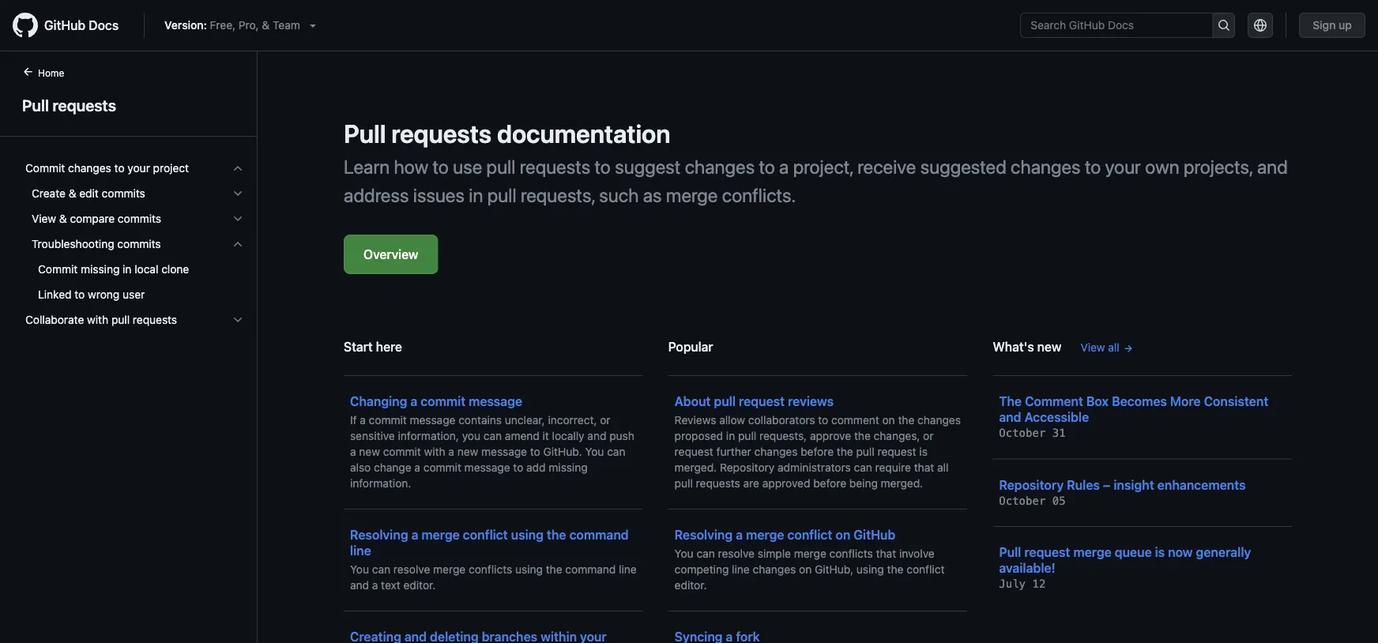 Task type: locate. For each thing, give the bounding box(es) containing it.
0 horizontal spatial github
[[44, 18, 86, 33]]

0 vertical spatial is
[[920, 446, 928, 459]]

or
[[600, 414, 611, 427], [924, 430, 934, 443]]

1 vertical spatial command
[[566, 563, 616, 576]]

can up the competing
[[697, 548, 715, 561]]

comment
[[832, 414, 880, 427]]

troubleshooting commits element
[[13, 232, 257, 308], [13, 257, 257, 308]]

before up administrators
[[801, 446, 834, 459]]

to inside "link"
[[75, 288, 85, 301]]

4 sc 9kayk9 0 image from the top
[[232, 314, 244, 327]]

1 vertical spatial resolve
[[394, 563, 430, 576]]

1 horizontal spatial merged.
[[881, 477, 924, 490]]

None search field
[[1021, 13, 1236, 38]]

in
[[469, 184, 483, 206], [123, 263, 132, 276], [727, 430, 736, 443]]

resolving
[[350, 528, 408, 543], [675, 528, 733, 543]]

0 horizontal spatial editor.
[[404, 579, 436, 592]]

0 horizontal spatial pull
[[22, 96, 49, 114]]

0 vertical spatial github
[[44, 18, 86, 33]]

pull for documentation
[[344, 119, 386, 149]]

commit inside dropdown button
[[25, 162, 65, 175]]

2 horizontal spatial pull
[[1000, 545, 1022, 560]]

becomes
[[1113, 394, 1168, 409]]

on up changes,
[[883, 414, 896, 427]]

1 vertical spatial in
[[123, 263, 132, 276]]

october down the
[[1000, 427, 1046, 440]]

conflicts inside resolving a merge conflict on github you can resolve simple merge conflicts that involve competing line changes on github, using the conflict editor.
[[830, 548, 874, 561]]

0 horizontal spatial merged.
[[675, 461, 717, 474]]

0 vertical spatial all
[[1109, 341, 1120, 354]]

new down sensitive
[[359, 446, 380, 459]]

0 vertical spatial repository
[[720, 461, 775, 474]]

1 horizontal spatial is
[[1156, 545, 1166, 560]]

in left local
[[123, 263, 132, 276]]

0 vertical spatial that
[[915, 461, 935, 474]]

1 vertical spatial commits
[[118, 212, 161, 225]]

0 horizontal spatial missing
[[81, 263, 120, 276]]

missing down github.
[[549, 461, 588, 474]]

commits down "create & edit commits" dropdown button
[[118, 212, 161, 225]]

requests down home link
[[52, 96, 116, 114]]

commit missing in local clone link
[[19, 257, 251, 282]]

on left 'github,'
[[799, 563, 812, 576]]

and inside "the comment box becomes more consistent and accessible october 31"
[[1000, 410, 1022, 425]]

popular
[[669, 340, 714, 355]]

merged. down proposed
[[675, 461, 717, 474]]

commit up linked
[[38, 263, 78, 276]]

new down the you
[[458, 446, 479, 459]]

linked to wrong user link
[[19, 282, 251, 308]]

view inside dropdown button
[[32, 212, 56, 225]]

conflict for on
[[788, 528, 833, 543]]

1 vertical spatial is
[[1156, 545, 1166, 560]]

1 vertical spatial with
[[424, 446, 446, 459]]

& for view & compare commits
[[59, 212, 67, 225]]

pull down user at left top
[[111, 313, 130, 327]]

request
[[739, 394, 785, 409], [675, 446, 714, 459], [878, 446, 917, 459], [1025, 545, 1071, 560]]

all up box
[[1109, 341, 1120, 354]]

your inside pull requests documentation learn how to use pull requests to suggest changes to a project, receive suggested changes to your own projects, and address issues in pull requests, such as merge conflicts.
[[1106, 156, 1142, 178]]

all inside about pull request reviews reviews allow collaborators to comment on the changes proposed in pull requests, approve the changes, or request further changes before the pull request is merged. repository administrators can require that all pull requests are approved before being merged.
[[938, 461, 949, 474]]

0 vertical spatial commit
[[25, 162, 65, 175]]

repository up october 05 element
[[1000, 478, 1064, 493]]

0 vertical spatial missing
[[81, 263, 120, 276]]

repository inside about pull request reviews reviews allow collaborators to comment on the changes proposed in pull requests, approve the changes, or request further changes before the pull request is merged. repository administrators can require that all pull requests are approved before being merged.
[[720, 461, 775, 474]]

requests,
[[521, 184, 595, 206], [760, 430, 807, 443]]

view & compare commits
[[32, 212, 161, 225]]

commits for create & edit commits
[[102, 187, 145, 200]]

october 05 element
[[1000, 495, 1066, 508]]

line inside resolving a merge conflict on github you can resolve simple merge conflicts that involve competing line changes on github, using the conflict editor.
[[732, 563, 750, 576]]

sc 9kayk9 0 image inside commit changes to your project dropdown button
[[232, 162, 244, 175]]

github inside resolving a merge conflict on github you can resolve simple merge conflicts that involve competing line changes on github, using the conflict editor.
[[854, 528, 896, 543]]

pull inside pull requests documentation learn how to use pull requests to suggest changes to a project, receive suggested changes to your own projects, and address issues in pull requests, such as merge conflicts.
[[344, 119, 386, 149]]

commit
[[421, 394, 466, 409], [369, 414, 407, 427], [383, 446, 421, 459], [424, 461, 462, 474]]

and left text
[[350, 579, 369, 592]]

add
[[527, 461, 546, 474]]

1 vertical spatial &
[[69, 187, 76, 200]]

1 vertical spatial you
[[675, 548, 694, 561]]

0 vertical spatial in
[[469, 184, 483, 206]]

0 vertical spatial or
[[600, 414, 611, 427]]

message
[[469, 394, 523, 409], [410, 414, 456, 427], [482, 446, 527, 459], [465, 461, 510, 474]]

0 horizontal spatial requests,
[[521, 184, 595, 206]]

0 horizontal spatial resolve
[[394, 563, 430, 576]]

1 horizontal spatial your
[[1106, 156, 1142, 178]]

your left own
[[1106, 156, 1142, 178]]

commits down commit changes to your project dropdown button in the left of the page
[[102, 187, 145, 200]]

pull
[[22, 96, 49, 114], [344, 119, 386, 149], [1000, 545, 1022, 560]]

merge inside pull request merge queue is now generally available! july 12
[[1074, 545, 1112, 560]]

1 horizontal spatial editor.
[[675, 579, 707, 592]]

version: free, pro, & team
[[165, 19, 300, 32]]

commit down changing
[[369, 414, 407, 427]]

2 horizontal spatial you
[[675, 548, 694, 561]]

1 horizontal spatial all
[[1109, 341, 1120, 354]]

view all
[[1081, 341, 1120, 354]]

incorrect,
[[548, 414, 597, 427]]

0 vertical spatial october
[[1000, 427, 1046, 440]]

pull up allow
[[714, 394, 736, 409]]

search image
[[1218, 19, 1231, 32]]

you inside resolving a merge conflict using the command line you can resolve merge conflicts using the command line and a text editor.
[[350, 563, 369, 576]]

requests down documentation
[[520, 156, 591, 178]]

october inside "the comment box becomes more consistent and accessible october 31"
[[1000, 427, 1046, 440]]

1 horizontal spatial github
[[854, 528, 896, 543]]

1 editor. from the left
[[404, 579, 436, 592]]

with inside dropdown button
[[87, 313, 108, 327]]

that right require
[[915, 461, 935, 474]]

1 horizontal spatial in
[[469, 184, 483, 206]]

1 vertical spatial github
[[854, 528, 896, 543]]

commit changes to your project button
[[19, 156, 251, 181]]

resolving for can
[[675, 528, 733, 543]]

generally
[[1197, 545, 1252, 560]]

such
[[600, 184, 639, 206]]

0 horizontal spatial your
[[128, 162, 150, 175]]

changing
[[350, 394, 408, 409]]

to up "create & edit commits" dropdown button
[[114, 162, 125, 175]]

0 horizontal spatial &
[[59, 212, 67, 225]]

request up the available!
[[1025, 545, 1071, 560]]

message down the you
[[465, 461, 510, 474]]

and inside changing a commit message if a commit message contains unclear, incorrect, or sensitive information, you can amend it locally and push a new commit with a new message to github. you can also change a commit message to add missing information.
[[588, 430, 607, 443]]

resolve up the competing
[[718, 548, 755, 561]]

to inside dropdown button
[[114, 162, 125, 175]]

information,
[[398, 430, 459, 443]]

1 horizontal spatial that
[[915, 461, 935, 474]]

github down "being"
[[854, 528, 896, 543]]

sc 9kayk9 0 image
[[232, 162, 244, 175], [232, 213, 244, 225], [232, 238, 244, 251], [232, 314, 244, 327]]

before down administrators
[[814, 477, 847, 490]]

resolving up the competing
[[675, 528, 733, 543]]

sc 9kayk9 0 image inside view & compare commits dropdown button
[[232, 213, 244, 225]]

1 vertical spatial october
[[1000, 495, 1046, 508]]

can up "being"
[[854, 461, 873, 474]]

repository
[[720, 461, 775, 474], [1000, 478, 1064, 493]]

in inside pull requests element
[[123, 263, 132, 276]]

line down the information.
[[350, 544, 371, 559]]

editor. inside resolving a merge conflict using the command line you can resolve merge conflicts using the command line and a text editor.
[[404, 579, 436, 592]]

1 horizontal spatial view
[[1081, 341, 1106, 354]]

pull inside pull request merge queue is now generally available! july 12
[[1000, 545, 1022, 560]]

2 commit changes to your project element from the top
[[13, 181, 257, 308]]

all right require
[[938, 461, 949, 474]]

that left 'involve'
[[877, 548, 897, 561]]

1 vertical spatial commit
[[38, 263, 78, 276]]

0 vertical spatial with
[[87, 313, 108, 327]]

2 october from the top
[[1000, 495, 1046, 508]]

1 sc 9kayk9 0 image from the top
[[232, 162, 244, 175]]

home
[[38, 67, 64, 78]]

0 vertical spatial pull
[[22, 96, 49, 114]]

1 vertical spatial repository
[[1000, 478, 1064, 493]]

conflict
[[463, 528, 508, 543], [788, 528, 833, 543], [907, 563, 945, 576]]

commit up create
[[25, 162, 65, 175]]

on
[[883, 414, 896, 427], [836, 528, 851, 543], [799, 563, 812, 576]]

2 editor. from the left
[[675, 579, 707, 592]]

troubleshooting commits element containing troubleshooting commits
[[13, 232, 257, 308]]

view for view & compare commits
[[32, 212, 56, 225]]

on up 'github,'
[[836, 528, 851, 543]]

2 troubleshooting commits element from the top
[[13, 257, 257, 308]]

0 vertical spatial requests,
[[521, 184, 595, 206]]

can inside resolving a merge conflict using the command line you can resolve merge conflicts using the command line and a text editor.
[[372, 563, 391, 576]]

is inside pull request merge queue is now generally available! july 12
[[1156, 545, 1166, 560]]

1 vertical spatial pull
[[344, 119, 386, 149]]

1 horizontal spatial &
[[69, 187, 76, 200]]

queue
[[1115, 545, 1153, 560]]

it
[[543, 430, 549, 443]]

1 vertical spatial or
[[924, 430, 934, 443]]

1 vertical spatial missing
[[549, 461, 588, 474]]

0 vertical spatial merged.
[[675, 461, 717, 474]]

line left the competing
[[619, 563, 637, 576]]

resolve up text
[[394, 563, 430, 576]]

0 vertical spatial before
[[801, 446, 834, 459]]

view down create
[[32, 212, 56, 225]]

to inside about pull request reviews reviews allow collaborators to comment on the changes proposed in pull requests, approve the changes, or request further changes before the pull request is merged. repository administrators can require that all pull requests are approved before being merged.
[[819, 414, 829, 427]]

0 horizontal spatial you
[[350, 563, 369, 576]]

editor. down the competing
[[675, 579, 707, 592]]

conflicts
[[830, 548, 874, 561], [469, 563, 513, 576]]

a inside resolving a merge conflict on github you can resolve simple merge conflicts that involve competing line changes on github, using the conflict editor.
[[736, 528, 743, 543]]

1 horizontal spatial on
[[836, 528, 851, 543]]

1 horizontal spatial resolving
[[675, 528, 733, 543]]

with down wrong at the top of the page
[[87, 313, 108, 327]]

requests, inside pull requests documentation learn how to use pull requests to suggest changes to a project, receive suggested changes to your own projects, and address issues in pull requests, such as merge conflicts.
[[521, 184, 595, 206]]

sign up
[[1313, 19, 1353, 32]]

conflict inside resolving a merge conflict using the command line you can resolve merge conflicts using the command line and a text editor.
[[463, 528, 508, 543]]

1 vertical spatial conflicts
[[469, 563, 513, 576]]

october 31 element
[[1000, 427, 1066, 440]]

editor. right text
[[404, 579, 436, 592]]

new
[[1038, 340, 1062, 355], [359, 446, 380, 459], [458, 446, 479, 459]]

is
[[920, 446, 928, 459], [1156, 545, 1166, 560]]

2 sc 9kayk9 0 image from the top
[[232, 213, 244, 225]]

create & edit commits
[[32, 187, 145, 200]]

0 horizontal spatial conflicts
[[469, 563, 513, 576]]

1 horizontal spatial repository
[[1000, 478, 1064, 493]]

troubleshooting
[[32, 238, 114, 251]]

linked to wrong user
[[38, 288, 145, 301]]

approve
[[810, 430, 852, 443]]

0 horizontal spatial view
[[32, 212, 56, 225]]

2 vertical spatial in
[[727, 430, 736, 443]]

0 vertical spatial view
[[32, 212, 56, 225]]

can up text
[[372, 563, 391, 576]]

missing up wrong at the top of the page
[[81, 263, 120, 276]]

sc 9kayk9 0 image inside troubleshooting commits dropdown button
[[232, 238, 244, 251]]

the
[[899, 414, 915, 427], [855, 430, 871, 443], [837, 446, 854, 459], [547, 528, 567, 543], [546, 563, 563, 576], [888, 563, 904, 576]]

sc 9kayk9 0 image
[[232, 187, 244, 200]]

0 horizontal spatial repository
[[720, 461, 775, 474]]

merged. down require
[[881, 477, 924, 490]]

1 horizontal spatial requests,
[[760, 430, 807, 443]]

view up box
[[1081, 341, 1106, 354]]

your
[[1106, 156, 1142, 178], [128, 162, 150, 175]]

in down allow
[[727, 430, 736, 443]]

requests, left such
[[521, 184, 595, 206]]

issues
[[413, 184, 465, 206]]

or inside changing a commit message if a commit message contains unclear, incorrect, or sensitive information, you can amend it locally and push a new commit with a new message to github. you can also change a commit message to add missing information.
[[600, 414, 611, 427]]

and inside resolving a merge conflict using the command line you can resolve merge conflicts using the command line and a text editor.
[[350, 579, 369, 592]]

pull down home
[[22, 96, 49, 114]]

new right what's
[[1038, 340, 1062, 355]]

overview link
[[344, 235, 438, 274]]

line right the competing
[[732, 563, 750, 576]]

commit up change
[[383, 446, 421, 459]]

0 horizontal spatial is
[[920, 446, 928, 459]]

2 vertical spatial commits
[[117, 238, 161, 251]]

learn
[[344, 156, 390, 178]]

1 vertical spatial requests,
[[760, 430, 807, 443]]

pull up further at the right bottom
[[739, 430, 757, 443]]

or right changes,
[[924, 430, 934, 443]]

or up push
[[600, 414, 611, 427]]

requests down linked to wrong user "link"
[[133, 313, 177, 327]]

missing inside changing a commit message if a commit message contains unclear, incorrect, or sensitive information, you can amend it locally and push a new commit with a new message to github. you can also change a commit message to add missing information.
[[549, 461, 588, 474]]

1 troubleshooting commits element from the top
[[13, 232, 257, 308]]

documentation
[[497, 119, 671, 149]]

your inside dropdown button
[[128, 162, 150, 175]]

0 vertical spatial on
[[883, 414, 896, 427]]

1 horizontal spatial missing
[[549, 461, 588, 474]]

request down proposed
[[675, 446, 714, 459]]

0 horizontal spatial resolving
[[350, 528, 408, 543]]

projects,
[[1184, 156, 1254, 178]]

on inside about pull request reviews reviews allow collaborators to comment on the changes proposed in pull requests, approve the changes, or request further changes before the pull request is merged. repository administrators can require that all pull requests are approved before being merged.
[[883, 414, 896, 427]]

to left own
[[1085, 156, 1102, 178]]

pull right use
[[487, 156, 516, 178]]

1 horizontal spatial or
[[924, 430, 934, 443]]

2 horizontal spatial &
[[262, 19, 270, 32]]

resolving inside resolving a merge conflict on github you can resolve simple merge conflicts that involve competing line changes on github, using the conflict editor.
[[675, 528, 733, 543]]

1 vertical spatial on
[[836, 528, 851, 543]]

& left edit at the top left of page
[[69, 187, 76, 200]]

&
[[262, 19, 270, 32], [69, 187, 76, 200], [59, 212, 67, 225]]

0 horizontal spatial conflict
[[463, 528, 508, 543]]

1 commit changes to your project element from the top
[[13, 156, 257, 308]]

commit changes to your project
[[25, 162, 189, 175]]

message up contains
[[469, 394, 523, 409]]

comment
[[1026, 394, 1084, 409]]

competing
[[675, 563, 729, 576]]

pull inside dropdown button
[[111, 313, 130, 327]]

changes
[[685, 156, 755, 178], [1011, 156, 1081, 178], [68, 162, 111, 175], [918, 414, 961, 427], [755, 446, 798, 459], [753, 563, 796, 576]]

in down use
[[469, 184, 483, 206]]

and left push
[[588, 430, 607, 443]]

requests left the are
[[696, 477, 741, 490]]

0 vertical spatial conflicts
[[830, 548, 874, 561]]

resolve inside resolving a merge conflict on github you can resolve simple merge conflicts that involve competing line changes on github, using the conflict editor.
[[718, 548, 755, 561]]

docs
[[89, 18, 119, 33]]

1 vertical spatial before
[[814, 477, 847, 490]]

changes inside resolving a merge conflict on github you can resolve simple merge conflicts that involve competing line changes on github, using the conflict editor.
[[753, 563, 796, 576]]

to up approve
[[819, 414, 829, 427]]

project,
[[794, 156, 854, 178]]

is left now
[[1156, 545, 1166, 560]]

sc 9kayk9 0 image inside collaborate with pull requests dropdown button
[[232, 314, 244, 327]]

use
[[453, 156, 483, 178]]

1 vertical spatial merged.
[[881, 477, 924, 490]]

accessible
[[1025, 410, 1090, 425]]

amend
[[505, 430, 540, 443]]

requests, down collaborators
[[760, 430, 807, 443]]

& up troubleshooting
[[59, 212, 67, 225]]

october inside repository rules – insight enhancements october 05
[[1000, 495, 1046, 508]]

0 horizontal spatial with
[[87, 313, 108, 327]]

2 horizontal spatial in
[[727, 430, 736, 443]]

commit changes to your project element
[[13, 156, 257, 308], [13, 181, 257, 308]]

further
[[717, 446, 752, 459]]

with down information,
[[424, 446, 446, 459]]

that inside resolving a merge conflict on github you can resolve simple merge conflicts that involve competing line changes on github, using the conflict editor.
[[877, 548, 897, 561]]

0 horizontal spatial or
[[600, 414, 611, 427]]

can down push
[[607, 446, 626, 459]]

1 resolving from the left
[[350, 528, 408, 543]]

1 horizontal spatial with
[[424, 446, 446, 459]]

view
[[32, 212, 56, 225], [1081, 341, 1106, 354]]

pull up "being"
[[857, 446, 875, 459]]

0 horizontal spatial all
[[938, 461, 949, 474]]

is down changes,
[[920, 446, 928, 459]]

1 october from the top
[[1000, 427, 1046, 440]]

start here
[[344, 340, 402, 355]]

3 sc 9kayk9 0 image from the top
[[232, 238, 244, 251]]

1 horizontal spatial pull
[[344, 119, 386, 149]]

2 vertical spatial &
[[59, 212, 67, 225]]

& right pro,
[[262, 19, 270, 32]]

0 horizontal spatial new
[[359, 446, 380, 459]]

1 horizontal spatial resolve
[[718, 548, 755, 561]]

are
[[744, 477, 760, 490]]

2 vertical spatial you
[[350, 563, 369, 576]]

and down the
[[1000, 410, 1022, 425]]

in inside about pull request reviews reviews allow collaborators to comment on the changes proposed in pull requests, approve the changes, or request further changes before the pull request is merged. repository administrators can require that all pull requests are approved before being merged.
[[727, 430, 736, 443]]

up
[[1340, 19, 1353, 32]]

all inside view all link
[[1109, 341, 1120, 354]]

collaborate with pull requests
[[25, 313, 177, 327]]

and right projects,
[[1258, 156, 1289, 178]]

2 vertical spatial pull
[[1000, 545, 1022, 560]]

or inside about pull request reviews reviews allow collaborators to comment on the changes proposed in pull requests, approve the changes, or request further changes before the pull request is merged. repository administrators can require that all pull requests are approved before being merged.
[[924, 430, 934, 443]]

message up information,
[[410, 414, 456, 427]]

2 horizontal spatial on
[[883, 414, 896, 427]]

about pull request reviews reviews allow collaborators to comment on the changes proposed in pull requests, approve the changes, or request further changes before the pull request is merged. repository administrators can require that all pull requests are approved before being merged.
[[675, 394, 961, 490]]

missing
[[81, 263, 120, 276], [549, 461, 588, 474]]

and
[[1258, 156, 1289, 178], [1000, 410, 1022, 425], [588, 430, 607, 443], [350, 579, 369, 592]]

a inside pull requests documentation learn how to use pull requests to suggest changes to a project, receive suggested changes to your own projects, and address issues in pull requests, such as merge conflicts.
[[780, 156, 789, 178]]

that
[[915, 461, 935, 474], [877, 548, 897, 561]]

0 horizontal spatial that
[[877, 548, 897, 561]]

–
[[1104, 478, 1111, 493]]

0 vertical spatial you
[[585, 446, 604, 459]]

pull up the available!
[[1000, 545, 1022, 560]]

to left wrong at the top of the page
[[75, 288, 85, 301]]

pull up learn
[[344, 119, 386, 149]]

0 vertical spatial resolve
[[718, 548, 755, 561]]

github left docs
[[44, 18, 86, 33]]

october left 05
[[1000, 495, 1046, 508]]

31
[[1053, 427, 1066, 440]]

2 resolving from the left
[[675, 528, 733, 543]]

commit changes to your project element containing commit changes to your project
[[13, 156, 257, 308]]

resolving inside resolving a merge conflict using the command line you can resolve merge conflicts using the command line and a text editor.
[[350, 528, 408, 543]]

can down contains
[[484, 430, 502, 443]]

repository up the are
[[720, 461, 775, 474]]

1 horizontal spatial conflict
[[788, 528, 833, 543]]

resolving down the information.
[[350, 528, 408, 543]]

1 vertical spatial all
[[938, 461, 949, 474]]

1 horizontal spatial you
[[585, 446, 604, 459]]

resolving a merge conflict on github you can resolve simple merge conflicts that involve competing line changes on github, using the conflict editor.
[[675, 528, 945, 592]]

your up "create & edit commits" dropdown button
[[128, 162, 150, 175]]

& for create & edit commits
[[69, 187, 76, 200]]

commits down view & compare commits dropdown button
[[117, 238, 161, 251]]

editor.
[[404, 579, 436, 592], [675, 579, 707, 592]]

troubleshooting commits button
[[19, 232, 251, 257]]

unclear,
[[505, 414, 545, 427]]



Task type: vqa. For each thing, say whether or not it's contained in the screenshot.
& to the bottom
yes



Task type: describe. For each thing, give the bounding box(es) containing it.
is inside about pull request reviews reviews allow collaborators to comment on the changes proposed in pull requests, approve the changes, or request further changes before the pull request is merged. repository administrators can require that all pull requests are approved before being merged.
[[920, 446, 928, 459]]

local
[[135, 263, 158, 276]]

commit for commit missing in local clone
[[38, 263, 78, 276]]

administrators
[[778, 461, 851, 474]]

reviews
[[788, 394, 834, 409]]

project
[[153, 162, 189, 175]]

pro,
[[239, 19, 259, 32]]

the inside resolving a merge conflict on github you can resolve simple merge conflicts that involve competing line changes on github, using the conflict editor.
[[888, 563, 904, 576]]

start
[[344, 340, 373, 355]]

select language: current language is english image
[[1255, 19, 1268, 32]]

conflict for using
[[463, 528, 508, 543]]

you
[[462, 430, 481, 443]]

requests up use
[[392, 119, 492, 149]]

commit down information,
[[424, 461, 462, 474]]

commit for commit changes to your project
[[25, 162, 65, 175]]

with inside changing a commit message if a commit message contains unclear, incorrect, or sensitive information, you can amend it locally and push a new commit with a new message to github. you can also change a commit message to add missing information.
[[424, 446, 446, 459]]

overview
[[364, 247, 419, 262]]

sc 9kayk9 0 image for view & compare commits
[[232, 213, 244, 225]]

enhancements
[[1158, 478, 1247, 493]]

pull right issues
[[488, 184, 517, 206]]

to up such
[[595, 156, 611, 178]]

troubleshooting commits
[[32, 238, 161, 251]]

and inside pull requests documentation learn how to use pull requests to suggest changes to a project, receive suggested changes to your own projects, and address issues in pull requests, such as merge conflicts.
[[1258, 156, 1289, 178]]

troubleshooting commits element containing commit missing in local clone
[[13, 257, 257, 308]]

requests inside dropdown button
[[133, 313, 177, 327]]

reviews
[[675, 414, 717, 427]]

approved
[[763, 477, 811, 490]]

free,
[[210, 19, 236, 32]]

12
[[1033, 578, 1046, 591]]

own
[[1146, 156, 1180, 178]]

linked
[[38, 288, 72, 301]]

request inside pull request merge queue is now generally available! july 12
[[1025, 545, 1071, 560]]

editor. inside resolving a merge conflict on github you can resolve simple merge conflicts that involve competing line changes on github, using the conflict editor.
[[675, 579, 707, 592]]

commit up information,
[[421, 394, 466, 409]]

collaborators
[[749, 414, 816, 427]]

changing a commit message if a commit message contains unclear, incorrect, or sensitive information, you can amend it locally and push a new commit with a new message to github. you can also change a commit message to add missing information.
[[350, 394, 635, 490]]

0 vertical spatial command
[[570, 528, 629, 543]]

proposed
[[675, 430, 724, 443]]

address
[[344, 184, 409, 206]]

sensitive
[[350, 430, 395, 443]]

05
[[1053, 495, 1066, 508]]

as
[[643, 184, 662, 206]]

more
[[1171, 394, 1201, 409]]

to up add
[[530, 446, 541, 459]]

insight
[[1114, 478, 1155, 493]]

sign up link
[[1300, 13, 1366, 38]]

wrong
[[88, 288, 120, 301]]

here
[[376, 340, 402, 355]]

request up collaborators
[[739, 394, 785, 409]]

2 horizontal spatial conflict
[[907, 563, 945, 576]]

if
[[350, 414, 357, 427]]

view & compare commits button
[[19, 206, 251, 232]]

using inside resolving a merge conflict on github you can resolve simple merge conflicts that involve competing line changes on github, using the conflict editor.
[[857, 563, 885, 576]]

push
[[610, 430, 635, 443]]

team
[[273, 19, 300, 32]]

0 horizontal spatial line
[[350, 544, 371, 559]]

to up conflicts.
[[759, 156, 775, 178]]

create
[[32, 187, 66, 200]]

pull down proposed
[[675, 477, 693, 490]]

github docs
[[44, 18, 119, 33]]

1 horizontal spatial line
[[619, 563, 637, 576]]

to left use
[[433, 156, 449, 178]]

requests inside about pull request reviews reviews allow collaborators to comment on the changes proposed in pull requests, approve the changes, or request further changes before the pull request is merged. repository administrators can require that all pull requests are approved before being merged.
[[696, 477, 741, 490]]

pull for merge
[[1000, 545, 1022, 560]]

change
[[374, 461, 412, 474]]

the
[[1000, 394, 1022, 409]]

suggest
[[615, 156, 681, 178]]

allow
[[720, 414, 746, 427]]

pull requests
[[22, 96, 116, 114]]

in inside pull requests documentation learn how to use pull requests to suggest changes to a project, receive suggested changes to your own projects, and address issues in pull requests, such as merge conflicts.
[[469, 184, 483, 206]]

collaborate
[[25, 313, 84, 327]]

available!
[[1000, 561, 1056, 576]]

repository rules – insight enhancements october 05
[[1000, 478, 1247, 508]]

view for view all
[[1081, 341, 1106, 354]]

suggested
[[921, 156, 1007, 178]]

github.
[[544, 446, 582, 459]]

sc 9kayk9 0 image for commit changes to your project
[[232, 162, 244, 175]]

resolving a merge conflict using the command line you can resolve merge conflicts using the command line and a text editor.
[[350, 528, 637, 592]]

locally
[[552, 430, 585, 443]]

resolving for line
[[350, 528, 408, 543]]

sc 9kayk9 0 image for troubleshooting commits
[[232, 238, 244, 251]]

merge inside pull requests documentation learn how to use pull requests to suggest changes to a project, receive suggested changes to your own projects, and address issues in pull requests, such as merge conflicts.
[[666, 184, 718, 206]]

commits for view & compare commits
[[118, 212, 161, 225]]

contains
[[459, 414, 502, 427]]

pull requests element
[[0, 64, 258, 642]]

commit changes to your project element containing create & edit commits
[[13, 181, 257, 308]]

about
[[675, 394, 711, 409]]

edit
[[79, 187, 99, 200]]

pull request merge queue is now generally available! july 12
[[1000, 545, 1252, 591]]

you inside changing a commit message if a commit message contains unclear, incorrect, or sensitive information, you can amend it locally and push a new commit with a new message to github. you can also change a commit message to add missing information.
[[585, 446, 604, 459]]

home link
[[16, 66, 90, 81]]

text
[[381, 579, 401, 592]]

consistent
[[1205, 394, 1269, 409]]

0 vertical spatial &
[[262, 19, 270, 32]]

0 horizontal spatial on
[[799, 563, 812, 576]]

you inside resolving a merge conflict on github you can resolve simple merge conflicts that involve competing line changes on github, using the conflict editor.
[[675, 548, 694, 561]]

being
[[850, 477, 878, 490]]

1 horizontal spatial new
[[458, 446, 479, 459]]

conflicts.
[[722, 184, 796, 206]]

that inside about pull request reviews reviews allow collaborators to comment on the changes proposed in pull requests, approve the changes, or request further changes before the pull request is merged. repository administrators can require that all pull requests are approved before being merged.
[[915, 461, 935, 474]]

pull requests link
[[19, 93, 238, 117]]

commits inside dropdown button
[[117, 238, 161, 251]]

message down amend
[[482, 446, 527, 459]]

requests, inside about pull request reviews reviews allow collaborators to comment on the changes proposed in pull requests, approve the changes, or request further changes before the pull request is merged. repository administrators can require that all pull requests are approved before being merged.
[[760, 430, 807, 443]]

sc 9kayk9 0 image for collaborate with pull requests
[[232, 314, 244, 327]]

changes inside dropdown button
[[68, 162, 111, 175]]

what's new
[[993, 340, 1062, 355]]

can inside resolving a merge conflict on github you can resolve simple merge conflicts that involve competing line changes on github, using the conflict editor.
[[697, 548, 715, 561]]

changes,
[[874, 430, 921, 443]]

view all link
[[1081, 340, 1134, 356]]

involve
[[900, 548, 935, 561]]

july 12 element
[[1000, 578, 1046, 591]]

request down changes,
[[878, 446, 917, 459]]

pull requests documentation learn how to use pull requests to suggest changes to a project, receive suggested changes to your own projects, and address issues in pull requests, such as merge conflicts.
[[344, 119, 1289, 206]]

resolve inside resolving a merge conflict using the command line you can resolve merge conflicts using the command line and a text editor.
[[394, 563, 430, 576]]

information.
[[350, 477, 411, 490]]

to left add
[[513, 461, 524, 474]]

the comment box becomes more consistent and accessible october 31
[[1000, 394, 1269, 440]]

Search GitHub Docs search field
[[1022, 13, 1213, 37]]

2 horizontal spatial new
[[1038, 340, 1062, 355]]

repository inside repository rules – insight enhancements october 05
[[1000, 478, 1064, 493]]

triangle down image
[[307, 19, 319, 32]]

user
[[123, 288, 145, 301]]

require
[[876, 461, 912, 474]]

can inside about pull request reviews reviews allow collaborators to comment on the changes proposed in pull requests, approve the changes, or request further changes before the pull request is merged. repository administrators can require that all pull requests are approved before being merged.
[[854, 461, 873, 474]]

sign
[[1313, 19, 1337, 32]]

missing inside pull requests element
[[81, 263, 120, 276]]

what's
[[993, 340, 1035, 355]]

pull inside pull requests link
[[22, 96, 49, 114]]

how
[[394, 156, 429, 178]]

conflicts inside resolving a merge conflict using the command line you can resolve merge conflicts using the command line and a text editor.
[[469, 563, 513, 576]]

create & edit commits button
[[19, 181, 251, 206]]



